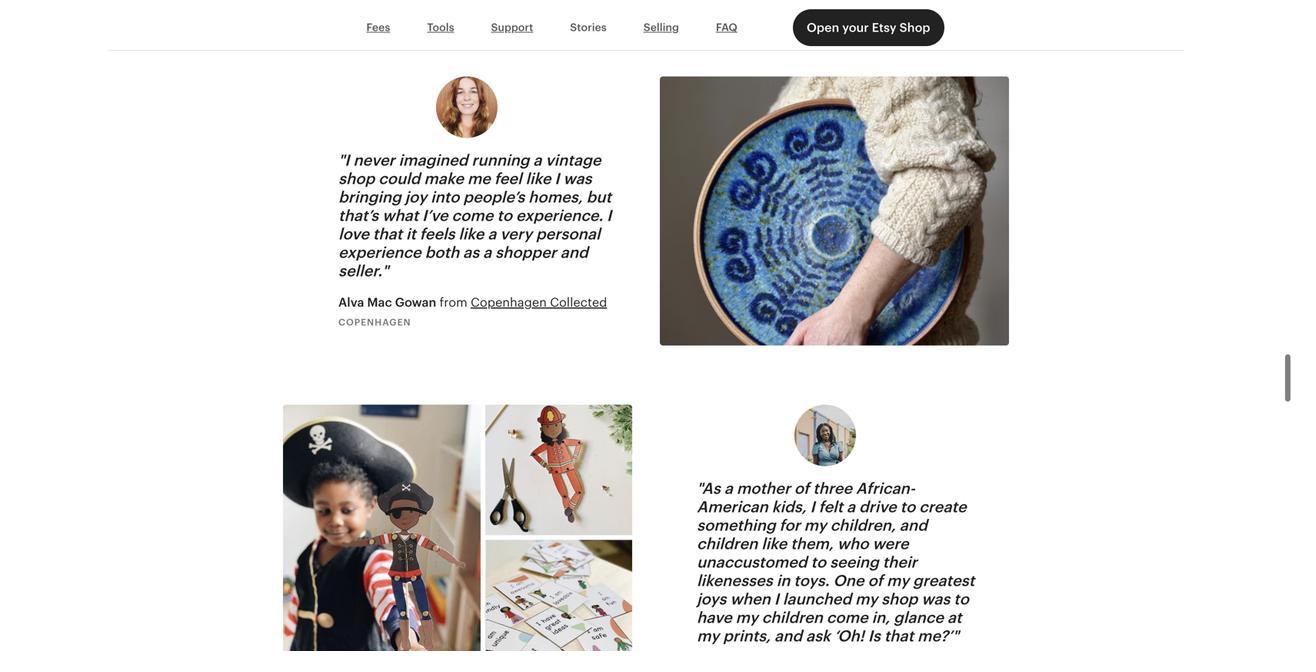 Task type: describe. For each thing, give the bounding box(es) containing it.
my down "have"
[[697, 628, 720, 646]]

but
[[587, 188, 612, 206]]

shopper
[[496, 244, 557, 262]]

people's
[[463, 188, 525, 206]]

"as
[[697, 480, 721, 498]]

drive
[[859, 499, 897, 516]]

bringing
[[339, 188, 401, 206]]

a right as
[[483, 244, 492, 262]]

into
[[431, 188, 460, 206]]

launched
[[783, 591, 852, 609]]

i down but at left
[[607, 207, 612, 225]]

what
[[382, 207, 419, 225]]

toys.
[[794, 572, 830, 590]]

stories
[[570, 21, 607, 34]]

create
[[920, 499, 967, 516]]

selling link
[[625, 13, 698, 42]]

make
[[424, 170, 464, 188]]

gowan
[[395, 296, 437, 310]]

noblesville,
[[697, 7, 771, 17]]

experience
[[339, 244, 421, 262]]

when
[[731, 591, 771, 609]]

that's
[[339, 207, 379, 225]]

support link
[[473, 13, 552, 42]]

collected
[[550, 296, 607, 310]]

from
[[440, 296, 468, 310]]

unaccustomed
[[697, 554, 808, 572]]

a right felt
[[847, 499, 856, 516]]

"as a mother of three african- american kids, i felt a drive to create something for my children, and children like them, who were unaccustomed to seeing their likenesses in toys. one of my greatest joys when i launched my shop was to have my children come in, glance at my prints, and ask 'oh! is that me?'"
[[697, 480, 975, 646]]

faq
[[716, 21, 738, 34]]

come inside '"as a mother of three african- american kids, i felt a drive to create something for my children, and children like them, who were unaccustomed to seeing their likenesses in toys. one of my greatest joys when i launched my shop was to have my children come in, glance at my prints, and ask 'oh! is that me?'"'
[[827, 609, 869, 627]]

i down in
[[775, 591, 779, 609]]

indiana
[[774, 7, 819, 17]]

joy
[[405, 188, 427, 206]]

"i never imagined running a vintage shop could make me feel like i was bringing joy into people's homes, but that's what i've come to experience. i love that it feels like a very personal experience both as a shopper and seller."
[[339, 152, 612, 280]]

it
[[406, 225, 416, 243]]

mac
[[367, 296, 392, 310]]

seller."
[[339, 262, 389, 280]]

my up "prints,"
[[736, 609, 759, 627]]

copenhagen collected link
[[471, 296, 607, 310]]

running
[[472, 152, 530, 169]]

0 vertical spatial children
[[697, 536, 758, 553]]

noblesville, indiana
[[697, 7, 819, 17]]

shop
[[900, 21, 931, 35]]

very
[[500, 225, 532, 243]]

to up at at the right of page
[[954, 591, 970, 609]]

felt
[[819, 499, 843, 516]]

a left very
[[488, 225, 497, 243]]

my up 'them,'
[[805, 517, 827, 535]]

never
[[353, 152, 395, 169]]

prints,
[[723, 628, 771, 646]]

selling
[[644, 21, 679, 34]]

them,
[[791, 536, 834, 553]]

0 vertical spatial copenhagen
[[471, 296, 547, 310]]

as
[[463, 244, 480, 262]]

i've
[[422, 207, 448, 225]]

1 horizontal spatial of
[[868, 572, 883, 590]]

kids,
[[772, 499, 807, 516]]

for
[[780, 517, 801, 535]]

glance
[[894, 609, 944, 627]]

0 horizontal spatial like
[[459, 225, 484, 243]]

"i
[[339, 152, 350, 169]]

me
[[468, 170, 491, 188]]

come inside "i never imagined running a vintage shop could make me feel like i was bringing joy into people's homes, but that's what i've come to experience. i love that it feels like a very personal experience both as a shopper and seller."
[[452, 207, 494, 225]]

to inside "i never imagined running a vintage shop could make me feel like i was bringing joy into people's homes, but that's what i've come to experience. i love that it feels like a very personal experience both as a shopper and seller."
[[497, 207, 513, 225]]

1 vertical spatial children
[[762, 609, 823, 627]]

imagined
[[399, 152, 468, 169]]

something
[[697, 517, 776, 535]]

who
[[838, 536, 869, 553]]

i up homes, on the top of page
[[555, 170, 560, 188]]



Task type: locate. For each thing, give the bounding box(es) containing it.
could
[[379, 170, 420, 188]]

experience.
[[516, 207, 603, 225]]

support
[[491, 21, 533, 34]]

three
[[813, 480, 853, 498]]

of right 'one'
[[868, 572, 883, 590]]

shop down ""i"
[[339, 170, 375, 188]]

open your etsy shop
[[807, 21, 931, 35]]

2 horizontal spatial like
[[762, 536, 787, 553]]

love
[[339, 225, 369, 243]]

was
[[563, 170, 592, 188], [922, 591, 951, 609]]

1 horizontal spatial like
[[526, 170, 551, 188]]

shaina adams image
[[795, 405, 856, 467]]

1 vertical spatial that
[[885, 628, 914, 646]]

come down people's
[[452, 207, 494, 225]]

copenhagen down shopper
[[471, 296, 547, 310]]

in
[[777, 572, 791, 590]]

to
[[497, 207, 513, 225], [901, 499, 916, 516], [811, 554, 827, 572], [954, 591, 970, 609]]

0 vertical spatial was
[[563, 170, 592, 188]]

1 vertical spatial like
[[459, 225, 484, 243]]

of
[[795, 480, 810, 498], [868, 572, 883, 590]]

alva
[[339, 296, 364, 310]]

seeing
[[830, 554, 879, 572]]

1 vertical spatial of
[[868, 572, 883, 590]]

to down people's
[[497, 207, 513, 225]]

fees link
[[348, 13, 409, 42]]

1 horizontal spatial children
[[762, 609, 823, 627]]

that inside '"as a mother of three african- american kids, i felt a drive to create something for my children, and children like them, who were unaccustomed to seeing their likenesses in toys. one of my greatest joys when i launched my shop was to have my children come in, glance at my prints, and ask 'oh! is that me?'"'
[[885, 628, 914, 646]]

a
[[533, 152, 542, 169], [488, 225, 497, 243], [483, 244, 492, 262], [725, 480, 733, 498], [847, 499, 856, 516]]

in,
[[872, 609, 890, 627]]

alva mac gowan from copenhagen collected copenhagen
[[339, 296, 607, 328]]

0 horizontal spatial copenhagen
[[339, 317, 411, 328]]

of up kids,
[[795, 480, 810, 498]]

0 horizontal spatial that
[[373, 225, 403, 243]]

were
[[873, 536, 909, 553]]

0 horizontal spatial of
[[795, 480, 810, 498]]

open
[[807, 21, 840, 35]]

one
[[834, 572, 865, 590]]

ask
[[806, 628, 831, 646]]

0 vertical spatial like
[[526, 170, 551, 188]]

african-
[[856, 480, 916, 498]]

to down african-
[[901, 499, 916, 516]]

0 vertical spatial that
[[373, 225, 403, 243]]

1 horizontal spatial shop
[[882, 591, 918, 609]]

1 horizontal spatial copenhagen
[[471, 296, 547, 310]]

a left vintage at the left
[[533, 152, 542, 169]]

american
[[697, 499, 769, 516]]

my
[[805, 517, 827, 535], [887, 572, 910, 590], [856, 591, 878, 609], [736, 609, 759, 627], [697, 628, 720, 646]]

0 vertical spatial shop
[[339, 170, 375, 188]]

and down personal
[[561, 244, 588, 262]]

come up 'oh!
[[827, 609, 869, 627]]

is
[[869, 628, 881, 646]]

and left ask at the bottom of page
[[775, 628, 803, 646]]

shop
[[339, 170, 375, 188], [882, 591, 918, 609]]

likenesses
[[697, 572, 773, 590]]

0 horizontal spatial children
[[697, 536, 758, 553]]

both
[[425, 244, 460, 262]]

shop up in,
[[882, 591, 918, 609]]

a up american
[[725, 480, 733, 498]]

greatest
[[913, 572, 975, 590]]

1 vertical spatial come
[[827, 609, 869, 627]]

0 horizontal spatial shop
[[339, 170, 375, 188]]

0 vertical spatial of
[[795, 480, 810, 498]]

like up as
[[459, 225, 484, 243]]

1 horizontal spatial and
[[775, 628, 803, 646]]

my up in,
[[856, 591, 878, 609]]

come
[[452, 207, 494, 225], [827, 609, 869, 627]]

feels
[[420, 225, 455, 243]]

1 horizontal spatial come
[[827, 609, 869, 627]]

0 vertical spatial come
[[452, 207, 494, 225]]

copenhagen down mac
[[339, 317, 411, 328]]

like
[[526, 170, 551, 188], [459, 225, 484, 243], [762, 536, 787, 553]]

that up the experience
[[373, 225, 403, 243]]

stories link
[[552, 13, 625, 42]]

me?'"
[[918, 628, 960, 646]]

tools link
[[409, 13, 473, 42]]

and inside "i never imagined running a vintage shop could make me feel like i was bringing joy into people's homes, but that's what i've come to experience. i love that it feels like a very personal experience both as a shopper and seller."
[[561, 244, 588, 262]]

personal
[[536, 225, 601, 243]]

your
[[843, 21, 869, 35]]

children,
[[831, 517, 896, 535]]

their
[[883, 554, 918, 572]]

shop inside '"as a mother of three african- american kids, i felt a drive to create something for my children, and children like them, who were unaccustomed to seeing their likenesses in toys. one of my greatest joys when i launched my shop was to have my children come in, glance at my prints, and ask 'oh! is that me?'"'
[[882, 591, 918, 609]]

was down greatest
[[922, 591, 951, 609]]

joys
[[697, 591, 727, 609]]

0 horizontal spatial come
[[452, 207, 494, 225]]

1 vertical spatial copenhagen
[[339, 317, 411, 328]]

faq link
[[698, 13, 756, 42]]

to down 'them,'
[[811, 554, 827, 572]]

copenhagen
[[471, 296, 547, 310], [339, 317, 411, 328]]

children down launched
[[762, 609, 823, 627]]

'oh!
[[835, 628, 865, 646]]

homes,
[[529, 188, 583, 206]]

that
[[373, 225, 403, 243], [885, 628, 914, 646]]

0 horizontal spatial and
[[561, 244, 588, 262]]

2 horizontal spatial and
[[900, 517, 928, 535]]

like down for
[[762, 536, 787, 553]]

like up homes, on the top of page
[[526, 170, 551, 188]]

feel
[[495, 170, 522, 188]]

have
[[697, 609, 732, 627]]

2 vertical spatial and
[[775, 628, 803, 646]]

1 vertical spatial was
[[922, 591, 951, 609]]

and
[[561, 244, 588, 262], [900, 517, 928, 535], [775, 628, 803, 646]]

paper play + wonder image
[[283, 405, 633, 652]]

that inside "i never imagined running a vintage shop could make me feel like i was bringing joy into people's homes, but that's what i've come to experience. i love that it feels like a very personal experience both as a shopper and seller."
[[373, 225, 403, 243]]

open your etsy shop link
[[793, 9, 945, 46]]

etsy
[[872, 21, 897, 35]]

1 vertical spatial and
[[900, 517, 928, 535]]

that right is
[[885, 628, 914, 646]]

vintage
[[546, 152, 601, 169]]

my down their
[[887, 572, 910, 590]]

i left felt
[[811, 499, 815, 516]]

like inside '"as a mother of three african- american kids, i felt a drive to create something for my children, and children like them, who were unaccustomed to seeing their likenesses in toys. one of my greatest joys when i launched my shop was to have my children come in, glance at my prints, and ask 'oh! is that me?'"'
[[762, 536, 787, 553]]

was down vintage at the left
[[563, 170, 592, 188]]

was inside "i never imagined running a vintage shop could make me feel like i was bringing joy into people's homes, but that's what i've come to experience. i love that it feels like a very personal experience both as a shopper and seller."
[[563, 170, 592, 188]]

at
[[948, 609, 962, 627]]

tools
[[427, 21, 454, 34]]

2 vertical spatial like
[[762, 536, 787, 553]]

shop inside "i never imagined running a vintage shop could make me feel like i was bringing joy into people's homes, but that's what i've come to experience. i love that it feels like a very personal experience both as a shopper and seller."
[[339, 170, 375, 188]]

alva mac gowan from copenhagen collected image
[[660, 76, 1010, 346]]

1 horizontal spatial that
[[885, 628, 914, 646]]

i
[[555, 170, 560, 188], [607, 207, 612, 225], [811, 499, 815, 516], [775, 591, 779, 609]]

0 vertical spatial and
[[561, 244, 588, 262]]

children
[[697, 536, 758, 553], [762, 609, 823, 627]]

and up were
[[900, 517, 928, 535]]

0 horizontal spatial was
[[563, 170, 592, 188]]

mother
[[737, 480, 791, 498]]

children down something
[[697, 536, 758, 553]]

fees
[[367, 21, 390, 34]]

was inside '"as a mother of three african- american kids, i felt a drive to create something for my children, and children like them, who were unaccustomed to seeing their likenesses in toys. one of my greatest joys when i launched my shop was to have my children come in, glance at my prints, and ask 'oh! is that me?'"'
[[922, 591, 951, 609]]

1 horizontal spatial was
[[922, 591, 951, 609]]

1 vertical spatial shop
[[882, 591, 918, 609]]

alva mac gowan image
[[436, 76, 498, 138]]



Task type: vqa. For each thing, say whether or not it's contained in the screenshot.
Copenhagen
yes



